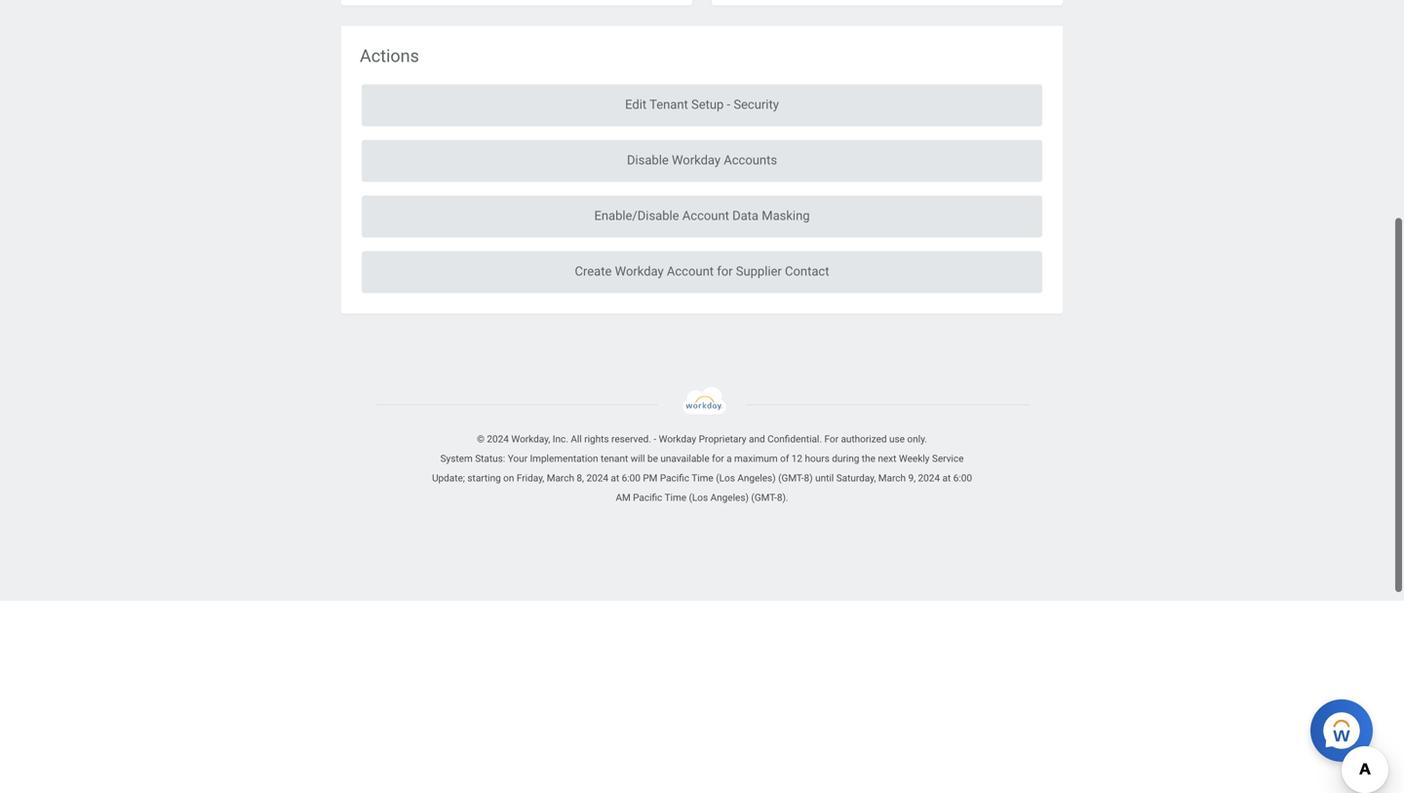 Task type: locate. For each thing, give the bounding box(es) containing it.
- up be
[[654, 433, 657, 445]]

until
[[816, 472, 834, 484]]

1 vertical spatial time
[[665, 492, 687, 503]]

update;
[[432, 472, 465, 484]]

(gmt- down maximum
[[752, 492, 777, 503]]

weekly
[[899, 453, 930, 464]]

pm
[[643, 472, 658, 484]]

8,
[[577, 472, 584, 484]]

account
[[683, 209, 730, 223], [667, 264, 714, 279]]

workday right create
[[615, 264, 664, 279]]

create workday account for supplier contact
[[575, 264, 830, 279]]

2 march from the left
[[879, 472, 906, 484]]

6:00 down service
[[954, 472, 973, 484]]

service
[[933, 453, 964, 464]]

2 vertical spatial workday
[[659, 433, 697, 445]]

2024 right ©
[[487, 433, 509, 445]]

8)
[[804, 472, 813, 484]]

disable workday accounts link
[[362, 140, 1043, 182]]

1 vertical spatial (gmt-
[[752, 492, 777, 503]]

pacific down pm
[[633, 492, 663, 503]]

march left the 9,
[[879, 472, 906, 484]]

9,
[[909, 472, 916, 484]]

1 vertical spatial workday
[[615, 264, 664, 279]]

0 vertical spatial workday
[[672, 153, 721, 168]]

0 vertical spatial time
[[692, 472, 714, 484]]

at
[[611, 472, 620, 484], [943, 472, 951, 484]]

- right the setup
[[727, 97, 731, 112]]

0 horizontal spatial (los
[[689, 492, 708, 503]]

hours
[[805, 453, 830, 464]]

6:00 left pm
[[622, 472, 641, 484]]

0 vertical spatial pacific
[[660, 472, 690, 484]]

tenant
[[650, 97, 689, 112]]

0 vertical spatial (los
[[716, 472, 735, 484]]

angeles) down maximum
[[738, 472, 776, 484]]

on
[[504, 472, 515, 484]]

tenant
[[601, 453, 629, 464]]

unavailable
[[661, 453, 710, 464]]

© 2024 workday, inc. all rights reserved. - workday proprietary and confidential. for authorized use only. system status: your implementation tenant will be unavailable for a maximum of 12 hours during the next weekly service update; starting on friday, march 8, 2024 at 6:00 pm pacific time (los angeles) (gmt-8) until saturday, march 9, 2024 at 6:00 am pacific time (los angeles) (gmt-8).
[[432, 433, 973, 503]]

during
[[832, 453, 860, 464]]

1 at from the left
[[611, 472, 620, 484]]

only.
[[908, 433, 928, 445]]

use
[[890, 433, 905, 445]]

workday for create
[[615, 264, 664, 279]]

0 vertical spatial angeles)
[[738, 472, 776, 484]]

-
[[727, 97, 731, 112], [654, 433, 657, 445]]

workday right the disable
[[672, 153, 721, 168]]

1 horizontal spatial march
[[879, 472, 906, 484]]

system
[[441, 453, 473, 464]]

2024 right 8,
[[587, 472, 609, 484]]

at down service
[[943, 472, 951, 484]]

footer
[[0, 387, 1405, 507]]

next
[[878, 453, 897, 464]]

workday,
[[512, 433, 551, 445]]

inc.
[[553, 433, 569, 445]]

(gmt- down the 12
[[779, 472, 804, 484]]

actions
[[360, 46, 419, 66]]

workday
[[672, 153, 721, 168], [615, 264, 664, 279], [659, 433, 697, 445]]

1 vertical spatial for
[[712, 453, 725, 464]]

account left data
[[683, 209, 730, 223]]

angeles) down 'a'
[[711, 492, 749, 503]]

a
[[727, 453, 732, 464]]

2024
[[487, 433, 509, 445], [587, 472, 609, 484], [919, 472, 941, 484]]

(los down 'a'
[[716, 472, 735, 484]]

1 horizontal spatial -
[[727, 97, 731, 112]]

(gmt-
[[779, 472, 804, 484], [752, 492, 777, 503]]

0 horizontal spatial 6:00
[[622, 472, 641, 484]]

friday,
[[517, 472, 545, 484]]

0 horizontal spatial -
[[654, 433, 657, 445]]

march
[[547, 472, 575, 484], [879, 472, 906, 484]]

angeles)
[[738, 472, 776, 484], [711, 492, 749, 503]]

1 vertical spatial -
[[654, 433, 657, 445]]

pacific down unavailable
[[660, 472, 690, 484]]

accounts
[[724, 153, 778, 168]]

reserved.
[[612, 433, 652, 445]]

for
[[825, 433, 839, 445]]

workday inside the "create workday account for supplier contact" link
[[615, 264, 664, 279]]

0 horizontal spatial march
[[547, 472, 575, 484]]

0 horizontal spatial at
[[611, 472, 620, 484]]

1 vertical spatial (los
[[689, 492, 708, 503]]

enable/disable
[[595, 209, 680, 223]]

1 horizontal spatial 6:00
[[954, 472, 973, 484]]

workday inside disable workday accounts link
[[672, 153, 721, 168]]

masking
[[762, 209, 810, 223]]

1 vertical spatial account
[[667, 264, 714, 279]]

workday for disable
[[672, 153, 721, 168]]

at down tenant
[[611, 472, 620, 484]]

0 horizontal spatial (gmt-
[[752, 492, 777, 503]]

will
[[631, 453, 645, 464]]

your
[[508, 453, 528, 464]]

supplier
[[736, 264, 782, 279]]

0 horizontal spatial time
[[665, 492, 687, 503]]

1 horizontal spatial at
[[943, 472, 951, 484]]

pacific
[[660, 472, 690, 484], [633, 492, 663, 503]]

(los
[[716, 472, 735, 484], [689, 492, 708, 503]]

implementation
[[530, 453, 599, 464]]

march down 'implementation'
[[547, 472, 575, 484]]

time
[[692, 472, 714, 484], [665, 492, 687, 503]]

for left 'supplier'
[[717, 264, 733, 279]]

6:00
[[622, 472, 641, 484], [954, 472, 973, 484]]

1 horizontal spatial (gmt-
[[779, 472, 804, 484]]

status:
[[475, 453, 506, 464]]

(los down unavailable
[[689, 492, 708, 503]]

confidential.
[[768, 433, 822, 445]]

and
[[749, 433, 765, 445]]

0 vertical spatial -
[[727, 97, 731, 112]]

0 vertical spatial for
[[717, 264, 733, 279]]

for left 'a'
[[712, 453, 725, 464]]

account down enable/disable account data masking link
[[667, 264, 714, 279]]

workday up unavailable
[[659, 433, 697, 445]]

2024 right the 9,
[[919, 472, 941, 484]]

for
[[717, 264, 733, 279], [712, 453, 725, 464]]



Task type: describe. For each thing, give the bounding box(es) containing it.
setup
[[692, 97, 724, 112]]

rights
[[585, 433, 609, 445]]

- inside actions element
[[727, 97, 731, 112]]

of
[[781, 453, 790, 464]]

2 6:00 from the left
[[954, 472, 973, 484]]

enable/disable account data masking link
[[362, 196, 1043, 238]]

security
[[734, 97, 779, 112]]

proprietary
[[699, 433, 747, 445]]

1 6:00 from the left
[[622, 472, 641, 484]]

actions element
[[341, 26, 1063, 314]]

workday inside © 2024 workday, inc. all rights reserved. - workday proprietary and confidential. for authorized use only. system status: your implementation tenant will be unavailable for a maximum of 12 hours during the next weekly service update; starting on friday, march 8, 2024 at 6:00 pm pacific time (los angeles) (gmt-8) until saturday, march 9, 2024 at 6:00 am pacific time (los angeles) (gmt-8).
[[659, 433, 697, 445]]

1 horizontal spatial time
[[692, 472, 714, 484]]

1 horizontal spatial (los
[[716, 472, 735, 484]]

1 vertical spatial pacific
[[633, 492, 663, 503]]

disable workday accounts
[[627, 153, 778, 168]]

all
[[571, 433, 582, 445]]

workday assistant region
[[1311, 692, 1381, 762]]

saturday,
[[837, 472, 876, 484]]

©
[[477, 433, 485, 445]]

edit tenant setup - security
[[626, 97, 779, 112]]

be
[[648, 453, 658, 464]]

2 at from the left
[[943, 472, 951, 484]]

data
[[733, 209, 759, 223]]

enable/disable account data masking
[[595, 209, 810, 223]]

1 horizontal spatial 2024
[[587, 472, 609, 484]]

authorized
[[841, 433, 887, 445]]

maximum
[[735, 453, 778, 464]]

am
[[616, 492, 631, 503]]

the
[[862, 453, 876, 464]]

for inside the "create workday account for supplier contact" link
[[717, 264, 733, 279]]

footer containing © 2024 workday, inc. all rights reserved. - workday proprietary and confidential. for authorized use only. system status: your implementation tenant will be unavailable for a maximum of 12 hours during the next weekly service update; starting on friday, march 8, 2024 at 6:00 pm pacific time (los angeles) (gmt-8) until saturday, march 9, 2024 at 6:00 am pacific time (los angeles) (gmt-8).
[[0, 387, 1405, 507]]

edit tenant setup - security link
[[362, 85, 1043, 127]]

1 vertical spatial angeles)
[[711, 492, 749, 503]]

- inside © 2024 workday, inc. all rights reserved. - workday proprietary and confidential. for authorized use only. system status: your implementation tenant will be unavailable for a maximum of 12 hours during the next weekly service update; starting on friday, march 8, 2024 at 6:00 pm pacific time (los angeles) (gmt-8) until saturday, march 9, 2024 at 6:00 am pacific time (los angeles) (gmt-8).
[[654, 433, 657, 445]]

disable
[[627, 153, 669, 168]]

create workday account for supplier contact link
[[362, 251, 1043, 293]]

0 vertical spatial (gmt-
[[779, 472, 804, 484]]

edit
[[626, 97, 647, 112]]

12
[[792, 453, 803, 464]]

0 vertical spatial account
[[683, 209, 730, 223]]

create
[[575, 264, 612, 279]]

for inside © 2024 workday, inc. all rights reserved. - workday proprietary and confidential. for authorized use only. system status: your implementation tenant will be unavailable for a maximum of 12 hours during the next weekly service update; starting on friday, march 8, 2024 at 6:00 pm pacific time (los angeles) (gmt-8) until saturday, march 9, 2024 at 6:00 am pacific time (los angeles) (gmt-8).
[[712, 453, 725, 464]]

0 horizontal spatial 2024
[[487, 433, 509, 445]]

contact
[[785, 264, 830, 279]]

1 march from the left
[[547, 472, 575, 484]]

8).
[[777, 492, 789, 503]]

2 horizontal spatial 2024
[[919, 472, 941, 484]]

starting
[[468, 472, 501, 484]]



Task type: vqa. For each thing, say whether or not it's contained in the screenshot.
bottommost 'payroll'
no



